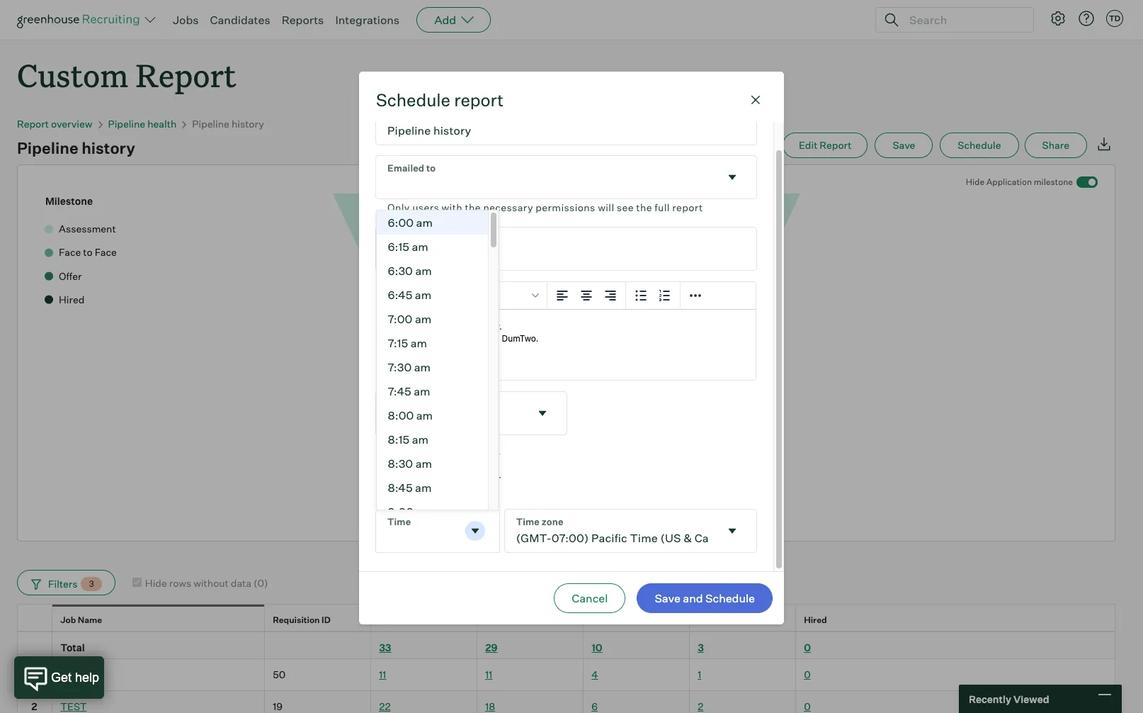 Task type: describe. For each thing, give the bounding box(es) containing it.
quarter for first day of quarter
[[462, 471, 501, 485]]

schedule inside save and schedule button
[[706, 591, 756, 606]]

7:00 am option
[[377, 307, 488, 331]]

test link
[[60, 700, 87, 712]]

users
[[413, 201, 439, 213]]

pipeline for pipeline history "link"
[[192, 118, 230, 130]]

7:45 am option
[[377, 379, 488, 403]]

2 cell
[[17, 691, 52, 713]]

add button
[[417, 7, 491, 33]]

1 toolbar from the left
[[377, 282, 548, 309]]

am for 6:30 am
[[416, 263, 433, 278]]

9:00
[[388, 504, 414, 519]]

50
[[273, 669, 286, 681]]

jobs
[[173, 13, 199, 27]]

2 for 2 link
[[698, 700, 704, 712]]

application inside table
[[379, 615, 427, 625]]

2 the from the left
[[637, 201, 653, 213]]

1 11 link from the left
[[379, 669, 387, 681]]

22
[[379, 700, 391, 712]]

Only users with the necessary permissions will see the full report field
[[376, 156, 757, 216]]

4
[[592, 669, 599, 681]]

18 link
[[486, 700, 496, 712]]

0 link for 1
[[805, 669, 811, 681]]

0 vertical spatial 3
[[89, 578, 94, 589]]

pipeline health
[[108, 118, 177, 130]]

download image
[[1096, 135, 1113, 153]]

save for save
[[893, 139, 916, 151]]

candidates link
[[210, 13, 270, 27]]

am for 8:00 am
[[417, 408, 433, 422]]

6:15
[[388, 239, 410, 253]]

Search text field
[[907, 10, 1021, 30]]

jobs link
[[173, 13, 199, 27]]

8:00 am
[[388, 408, 433, 422]]

6:45 am
[[388, 287, 432, 302]]

first
[[400, 471, 425, 485]]

day for first
[[427, 471, 447, 485]]

3 toolbar from the left
[[627, 282, 681, 309]]

8:15
[[388, 432, 410, 446]]

am for 8:45 am
[[416, 480, 432, 494]]

11 for 2nd 11 link from the right
[[379, 669, 387, 681]]

3 link
[[698, 642, 704, 654]]

row group containing 1
[[17, 659, 1116, 713]]

of for last
[[448, 448, 458, 462]]

quarter for last day of quarter
[[461, 448, 500, 462]]

first day of quarter
[[400, 471, 501, 485]]

6:45 am option
[[377, 283, 488, 307]]

am for 8:30 am
[[416, 456, 433, 470]]

9:00 am
[[388, 504, 433, 519]]

6 link
[[592, 700, 598, 712]]

am for 6:45 am
[[416, 287, 432, 302]]

7:15
[[388, 336, 409, 350]]

7:00
[[388, 312, 413, 326]]

6
[[592, 700, 598, 712]]

pipeline history link
[[192, 118, 264, 130]]

test
[[60, 700, 87, 712]]

1 vertical spatial history
[[82, 138, 135, 157]]

0 horizontal spatial pipeline history
[[17, 138, 135, 157]]

overview
[[51, 118, 93, 130]]

save and schedule button
[[637, 584, 773, 613]]

designer link
[[60, 669, 102, 681]]

report for edit report
[[820, 139, 852, 151]]

29 link
[[486, 642, 498, 654]]

configure image
[[1050, 10, 1067, 27]]

19
[[273, 700, 283, 712]]

save button
[[876, 133, 934, 158]]

2 toolbar from the left
[[548, 282, 627, 309]]

1 0 from the top
[[805, 642, 812, 654]]

1 horizontal spatial application
[[987, 177, 1033, 187]]

4 link
[[592, 669, 599, 681]]

recently
[[970, 693, 1012, 705]]

viewed
[[1014, 693, 1050, 705]]

2 for row containing 2
[[31, 700, 37, 712]]

am for 8:15 am
[[413, 432, 429, 446]]

hide application milestone
[[967, 177, 1074, 187]]

share
[[1043, 139, 1070, 151]]

pipeline for the pipeline health link
[[108, 118, 145, 130]]

report inside field
[[673, 201, 703, 213]]

designer
[[60, 669, 102, 681]]

1 face from the left
[[592, 615, 612, 625]]

6:30 am
[[388, 263, 433, 278]]

33
[[379, 642, 392, 654]]

am for 7:00 am
[[416, 312, 432, 326]]

milestone
[[1035, 177, 1074, 187]]

pipeline health link
[[108, 118, 177, 130]]

necessary
[[484, 201, 534, 213]]

id
[[322, 615, 331, 625]]

am for 7:45 am
[[414, 384, 431, 398]]

cancel button
[[554, 584, 626, 613]]

table containing total
[[17, 604, 1116, 713]]

reports
[[282, 13, 324, 27]]

am for 9:00 am
[[417, 504, 433, 519]]

0 vertical spatial pipeline history
[[192, 118, 264, 130]]

0 for 1
[[805, 669, 811, 681]]

day for last
[[426, 448, 446, 462]]

schedule button
[[941, 133, 1020, 158]]

am for 6:15 am
[[412, 239, 429, 253]]

7:30
[[388, 360, 412, 374]]

8:45
[[388, 480, 413, 494]]

recently viewed
[[970, 693, 1050, 705]]

8:00
[[388, 408, 415, 422]]

report overview link
[[17, 118, 93, 130]]

see
[[617, 201, 634, 213]]

will
[[598, 201, 615, 213]]

6:15 am
[[388, 239, 429, 253]]

8:30
[[388, 456, 414, 470]]

td
[[1110, 13, 1121, 23]]

2 column header from the left
[[265, 632, 371, 659]]

8:15 am option
[[377, 427, 488, 451]]

edit report
[[799, 139, 852, 151]]

1 for row containing 1
[[32, 669, 36, 681]]

only users with the necessary permissions will see the full report
[[388, 201, 703, 213]]



Task type: locate. For each thing, give the bounding box(es) containing it.
1 horizontal spatial 11 link
[[486, 669, 493, 681]]

22 link
[[379, 700, 391, 712]]

add
[[435, 13, 457, 27]]

health
[[148, 118, 177, 130]]

0
[[805, 642, 812, 654], [805, 669, 811, 681], [805, 700, 811, 712]]

0 horizontal spatial column header
[[17, 632, 52, 659]]

the left full
[[637, 201, 653, 213]]

row containing job name
[[17, 604, 1116, 635]]

am inside "option"
[[417, 215, 433, 229]]

1 up 2 cell
[[32, 669, 36, 681]]

1 vertical spatial report
[[17, 118, 49, 130]]

1 for 1 link
[[698, 669, 702, 681]]

close modal icon image
[[748, 91, 765, 108]]

1 horizontal spatial pipeline history
[[192, 118, 264, 130]]

1 vertical spatial 3
[[698, 642, 704, 654]]

filters
[[48, 578, 78, 590]]

None text field
[[376, 227, 757, 270], [376, 392, 530, 434], [376, 509, 463, 552], [505, 509, 720, 552], [376, 227, 757, 270], [376, 392, 530, 434], [376, 509, 463, 552], [505, 509, 720, 552]]

hired
[[805, 615, 828, 625]]

of down last day of quarter at left
[[449, 471, 459, 485]]

0 horizontal spatial application
[[379, 615, 427, 625]]

0 horizontal spatial schedule
[[376, 89, 451, 110]]

share button
[[1025, 133, 1088, 158]]

total column header
[[52, 632, 265, 659]]

1 horizontal spatial report
[[136, 54, 236, 96]]

1 vertical spatial schedule
[[958, 139, 1002, 151]]

am right 8:00
[[417, 408, 433, 422]]

0 vertical spatial report
[[454, 89, 504, 110]]

8:00 am option
[[377, 403, 488, 427]]

10 link
[[592, 642, 603, 654]]

schedule for schedule report
[[376, 89, 451, 110]]

day right first
[[427, 471, 447, 485]]

am up last
[[413, 432, 429, 446]]

1 row from the top
[[17, 604, 1116, 635]]

1 column header from the left
[[17, 632, 52, 659]]

1 horizontal spatial report
[[673, 201, 703, 213]]

pipeline right health
[[192, 118, 230, 130]]

18
[[486, 700, 496, 712]]

am up first
[[416, 456, 433, 470]]

name
[[78, 615, 102, 625]]

toggle flyout image inside only users with the necessary permissions will see the full report field
[[726, 170, 740, 184]]

milestone
[[45, 195, 93, 207]]

1 vertical spatial quarter
[[462, 471, 501, 485]]

0 vertical spatial schedule
[[376, 89, 451, 110]]

8:15 am
[[388, 432, 429, 446]]

td button
[[1107, 10, 1124, 27]]

pipeline down report overview
[[17, 138, 78, 157]]

am for 7:15 am
[[411, 336, 428, 350]]

1 vertical spatial pipeline history
[[17, 138, 135, 157]]

pipeline left health
[[108, 118, 145, 130]]

1 horizontal spatial pipeline
[[108, 118, 145, 130]]

1 horizontal spatial save
[[893, 139, 916, 151]]

requisition
[[273, 615, 320, 625]]

am right 8:45
[[416, 480, 432, 494]]

row up the 10
[[17, 604, 1116, 635]]

None field
[[376, 392, 567, 434], [376, 509, 499, 552], [505, 509, 757, 552], [376, 392, 567, 434], [376, 509, 499, 552], [505, 509, 757, 552]]

2 vertical spatial report
[[820, 139, 852, 151]]

8:45 am
[[388, 480, 432, 494]]

0 horizontal spatial history
[[82, 138, 135, 157]]

2 horizontal spatial pipeline
[[192, 118, 230, 130]]

group
[[377, 282, 756, 309]]

0 horizontal spatial 1
[[32, 669, 36, 681]]

only
[[388, 201, 410, 213]]

1 2 from the left
[[31, 700, 37, 712]]

10
[[592, 642, 603, 654]]

row group
[[17, 659, 1116, 713]]

2 vertical spatial 0
[[805, 700, 811, 712]]

quarter
[[461, 448, 500, 462], [462, 471, 501, 485]]

3 row from the top
[[17, 659, 1116, 691]]

row down 4 link at the right bottom of the page
[[17, 691, 1116, 713]]

quarter up first day of quarter at the bottom left of the page
[[461, 448, 500, 462]]

0 vertical spatial history
[[232, 118, 264, 130]]

permissions
[[536, 201, 596, 213]]

3 0 link from the top
[[805, 700, 811, 712]]

2 0 link from the top
[[805, 669, 811, 681]]

report
[[454, 89, 504, 110], [673, 201, 703, 213]]

11 link down 33
[[379, 669, 387, 681]]

1 inside "cell"
[[32, 669, 36, 681]]

0 horizontal spatial report
[[454, 89, 504, 110]]

6:30 am option
[[377, 258, 488, 283]]

2 0 from the top
[[805, 669, 811, 681]]

1 cell
[[17, 659, 52, 691]]

2 down 1 link
[[698, 700, 704, 712]]

1 vertical spatial of
[[449, 471, 459, 485]]

1 vertical spatial report
[[673, 201, 703, 213]]

am down the users
[[417, 215, 433, 229]]

save for save and schedule
[[655, 591, 681, 606]]

2 down 1 "cell"
[[31, 700, 37, 712]]

2 vertical spatial schedule
[[706, 591, 756, 606]]

0 vertical spatial application
[[987, 177, 1033, 187]]

face left the to
[[592, 615, 612, 625]]

7:30 am option
[[377, 355, 488, 379]]

6:00 am
[[388, 215, 433, 229]]

edit report link
[[783, 133, 869, 158]]

7:45 am
[[388, 384, 431, 398]]

1 vertical spatial 0
[[805, 669, 811, 681]]

to
[[613, 615, 622, 625]]

face right the to
[[624, 615, 643, 625]]

of for first
[[449, 471, 459, 485]]

33 link
[[379, 642, 392, 654]]

1 horizontal spatial the
[[637, 201, 653, 213]]

6:00 am option
[[377, 210, 488, 234]]

7:30 am
[[388, 360, 431, 374]]

0 horizontal spatial save
[[655, 591, 681, 606]]

1 vertical spatial day
[[427, 471, 447, 485]]

row down the 10
[[17, 659, 1116, 691]]

2 2 from the left
[[698, 700, 704, 712]]

quarter down last day of quarter at left
[[462, 471, 501, 485]]

1 the from the left
[[465, 201, 481, 213]]

toolbar
[[377, 282, 548, 309], [548, 282, 627, 309], [627, 282, 681, 309]]

report up health
[[136, 54, 236, 96]]

integrations link
[[336, 13, 400, 27]]

4 row from the top
[[17, 691, 1116, 713]]

3 0 from the top
[[805, 700, 811, 712]]

2 vertical spatial 0 link
[[805, 700, 811, 712]]

11 link down '29' link
[[486, 669, 493, 681]]

save
[[893, 139, 916, 151], [655, 591, 681, 606]]

0 vertical spatial 0
[[805, 642, 812, 654]]

schedule report
[[376, 89, 504, 110]]

11 down 33
[[379, 669, 387, 681]]

0 vertical spatial quarter
[[461, 448, 500, 462]]

2 face from the left
[[624, 615, 643, 625]]

schedule for schedule
[[958, 139, 1002, 151]]

row containing 1
[[17, 659, 1116, 691]]

schedule
[[376, 89, 451, 110], [958, 139, 1002, 151], [706, 591, 756, 606]]

am right 7:00
[[416, 312, 432, 326]]

0 horizontal spatial 2
[[31, 700, 37, 712]]

candidates
[[210, 13, 270, 27]]

2 1 from the left
[[698, 669, 702, 681]]

2
[[31, 700, 37, 712], [698, 700, 704, 712]]

1 link
[[698, 669, 702, 681]]

job
[[60, 615, 76, 625]]

report left overview
[[17, 118, 49, 130]]

row
[[17, 604, 1116, 635], [17, 632, 1116, 659], [17, 659, 1116, 691], [17, 691, 1116, 713]]

11 link
[[379, 669, 387, 681], [486, 669, 493, 681]]

1 horizontal spatial 3
[[698, 642, 704, 654]]

2 11 from the left
[[486, 669, 493, 681]]

am right "7:45"
[[414, 384, 431, 398]]

0 horizontal spatial 11 link
[[379, 669, 387, 681]]

0 link for 2
[[805, 700, 811, 712]]

8:45 am option
[[377, 475, 488, 499]]

2 row from the top
[[17, 632, 1116, 659]]

1 horizontal spatial history
[[232, 118, 264, 130]]

list box containing 6:00 am
[[376, 210, 500, 713]]

face to face
[[592, 615, 643, 625]]

1 horizontal spatial face
[[624, 615, 643, 625]]

0 horizontal spatial 3
[[89, 578, 94, 589]]

last day of quarter
[[400, 448, 500, 462]]

total
[[60, 642, 85, 654]]

0 horizontal spatial report
[[17, 118, 49, 130]]

am right 6:30
[[416, 263, 433, 278]]

0 vertical spatial save
[[893, 139, 916, 151]]

3 right filters
[[89, 578, 94, 589]]

6:45
[[388, 287, 413, 302]]

11
[[379, 669, 387, 681], [486, 669, 493, 681]]

1 vertical spatial 0 link
[[805, 669, 811, 681]]

1 horizontal spatial 1
[[698, 669, 702, 681]]

0 horizontal spatial face
[[592, 615, 612, 625]]

2 link
[[698, 700, 704, 712]]

1 vertical spatial application
[[379, 615, 427, 625]]

list box
[[376, 210, 500, 713]]

edit
[[799, 139, 818, 151]]

hide
[[967, 177, 985, 187]]

save and schedule this report to revisit it! element
[[876, 133, 941, 158]]

0 link
[[805, 642, 812, 654], [805, 669, 811, 681], [805, 700, 811, 712]]

1 horizontal spatial column header
[[265, 632, 371, 659]]

1 horizontal spatial 2
[[698, 700, 704, 712]]

11 for 2nd 11 link from left
[[486, 669, 493, 681]]

3 up 1 link
[[698, 642, 704, 654]]

application up 33 link
[[379, 615, 427, 625]]

1 horizontal spatial 11
[[486, 669, 493, 681]]

am right 9:00
[[417, 504, 433, 519]]

7:15 am option
[[377, 331, 488, 355]]

0 vertical spatial report
[[136, 54, 236, 96]]

1 down 3 link
[[698, 669, 702, 681]]

7:15 am
[[388, 336, 428, 350]]

6:30
[[388, 263, 414, 278]]

7:00 am
[[388, 312, 432, 326]]

1 11 from the left
[[379, 669, 387, 681]]

report for custom report
[[136, 54, 236, 96]]

2 11 link from the left
[[486, 669, 493, 681]]

row up 4 link at the right bottom of the page
[[17, 632, 1116, 659]]

history
[[232, 118, 264, 130], [82, 138, 135, 157]]

custom report
[[17, 54, 236, 96]]

with
[[442, 201, 463, 213]]

am
[[417, 215, 433, 229], [412, 239, 429, 253], [416, 263, 433, 278], [416, 287, 432, 302], [416, 312, 432, 326], [411, 336, 428, 350], [415, 360, 431, 374], [414, 384, 431, 398], [417, 408, 433, 422], [413, 432, 429, 446], [416, 456, 433, 470], [416, 480, 432, 494], [417, 504, 433, 519]]

face
[[592, 615, 612, 625], [624, 615, 643, 625]]

1 1 from the left
[[32, 669, 36, 681]]

application
[[987, 177, 1033, 187], [379, 615, 427, 625]]

greenhouse recruiting image
[[17, 11, 145, 28]]

report right 'edit' on the top right
[[820, 139, 852, 151]]

report
[[136, 54, 236, 96], [17, 118, 49, 130], [820, 139, 852, 151]]

row containing total
[[17, 632, 1116, 659]]

7:45
[[388, 384, 412, 398]]

6:15 am option
[[377, 234, 488, 258]]

report overview
[[17, 118, 93, 130]]

am inside option
[[413, 432, 429, 446]]

table
[[17, 604, 1116, 713]]

None text field
[[376, 102, 757, 144]]

9:00 am option
[[377, 499, 488, 523]]

schedule inside schedule button
[[958, 139, 1002, 151]]

pipeline history right health
[[192, 118, 264, 130]]

the right with
[[465, 201, 481, 213]]

am right 6:15
[[412, 239, 429, 253]]

1 vertical spatial save
[[655, 591, 681, 606]]

am right 6:45
[[416, 287, 432, 302]]

0 vertical spatial 0 link
[[805, 642, 812, 654]]

am for 6:00 am
[[417, 215, 433, 229]]

0 vertical spatial of
[[448, 448, 458, 462]]

column header up 1 "cell"
[[17, 632, 52, 659]]

0 horizontal spatial pipeline
[[17, 138, 78, 157]]

custom
[[17, 54, 128, 96]]

0 vertical spatial day
[[426, 448, 446, 462]]

2 horizontal spatial report
[[820, 139, 852, 151]]

8:30 am option
[[377, 451, 488, 475]]

am right 7:15
[[411, 336, 428, 350]]

2 horizontal spatial schedule
[[958, 139, 1002, 151]]

1 0 link from the top
[[805, 642, 812, 654]]

0 for 2
[[805, 700, 811, 712]]

11 down '29' link
[[486, 669, 493, 681]]

am right 7:30
[[415, 360, 431, 374]]

row containing 2
[[17, 691, 1116, 713]]

column header
[[17, 632, 52, 659], [265, 632, 371, 659]]

offer
[[698, 615, 719, 625]]

0 horizontal spatial the
[[465, 201, 481, 213]]

pipeline history down overview
[[17, 138, 135, 157]]

29
[[486, 642, 498, 654]]

application right hide
[[987, 177, 1033, 187]]

6:00
[[388, 215, 414, 229]]

and
[[683, 591, 703, 606]]

filter image
[[29, 578, 41, 590]]

8:30 am
[[388, 456, 433, 470]]

2 inside cell
[[31, 700, 37, 712]]

toggle flyout image
[[726, 170, 740, 184], [535, 406, 550, 420], [468, 523, 482, 538], [726, 523, 740, 538]]

0 horizontal spatial 11
[[379, 669, 387, 681]]

reports link
[[282, 13, 324, 27]]

1 horizontal spatial schedule
[[706, 591, 756, 606]]

column header down id
[[265, 632, 371, 659]]

save and schedule
[[655, 591, 756, 606]]

am for 7:30 am
[[415, 360, 431, 374]]

None checkbox
[[132, 577, 142, 587]]

full
[[655, 201, 670, 213]]

day right last
[[426, 448, 446, 462]]

of up first day of quarter at the bottom left of the page
[[448, 448, 458, 462]]



Task type: vqa. For each thing, say whether or not it's contained in the screenshot.
Sourcing button
no



